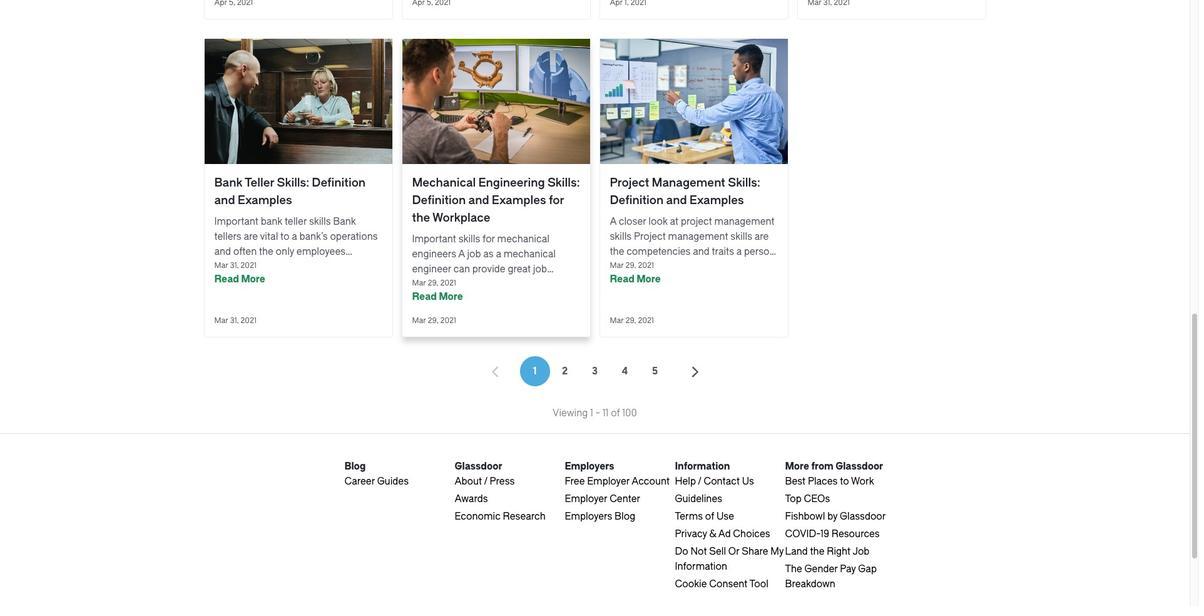 Task type: vqa. For each thing, say whether or not it's contained in the screenshot.
Career
yes



Task type: describe. For each thing, give the bounding box(es) containing it.
bank
[[261, 216, 283, 227]]

mar down engineer
[[412, 279, 426, 287]]

help
[[675, 476, 696, 487]]

3 link
[[580, 356, 610, 386]]

important for mechanical engineering skills: definition and examples for the workplace
[[412, 234, 456, 245]]

-
[[596, 408, 601, 419]]

and inside bank teller skills: definition and examples
[[214, 194, 235, 207]]

29, down "coordinate a"
[[626, 316, 637, 325]]

best places to work link
[[786, 476, 875, 487]]

person
[[745, 246, 776, 257]]

more for mechanical engineering skills: definition and examples for the workplace
[[439, 291, 463, 302]]

sell
[[710, 546, 727, 557]]

only
[[276, 246, 294, 257]]

employers free employer account employer center employers blog
[[565, 461, 670, 522]]

to inside more from glassdoor best places to work top ceos fishbowl by glassdoor covid-19 resources land the right job the gender pay gap breakdown
[[841, 476, 850, 487]]

guides
[[377, 476, 409, 487]]

1 horizontal spatial 1
[[591, 408, 594, 419]]

and inside important bank teller skills bank tellers are vital to a bank's operations and often the only employees customers have regular contact with. thus, they...
[[214, 246, 231, 257]]

a right as
[[496, 249, 502, 260]]

regular
[[288, 261, 319, 272]]

are inside important bank teller skills bank tellers are vital to a bank's operations and often the only employees customers have regular contact with. thus, they...
[[244, 231, 258, 242]]

ceos
[[804, 493, 831, 505]]

/ for about
[[484, 476, 488, 487]]

important for bank teller skills: definition and examples
[[214, 216, 259, 227]]

places
[[808, 476, 838, 487]]

19
[[821, 529, 830, 540]]

0 vertical spatial mechanical
[[498, 234, 550, 245]]

thus,
[[214, 276, 239, 287]]

employers blog link
[[565, 511, 636, 522]]

share
[[742, 546, 769, 557]]

teller
[[285, 216, 307, 227]]

0 horizontal spatial of
[[611, 408, 620, 419]]

glassdoor up work
[[836, 461, 884, 472]]

2021 up "coordinate a"
[[638, 261, 654, 270]]

read for mechanical engineering skills: definition and examples for the workplace
[[412, 291, 437, 302]]

pay
[[841, 564, 856, 575]]

examples for engineering
[[492, 194, 547, 207]]

0 vertical spatial job
[[467, 249, 481, 260]]

have
[[265, 261, 286, 272]]

us
[[743, 476, 755, 487]]

for inside mechanical engineering skills: definition and examples for the workplace
[[549, 194, 564, 207]]

my
[[771, 546, 785, 557]]

29, down engineer
[[428, 279, 439, 287]]

job
[[853, 546, 870, 557]]

4 link
[[610, 356, 640, 386]]

they...
[[241, 276, 267, 287]]

consent
[[710, 579, 748, 590]]

can
[[454, 264, 470, 275]]

closer
[[619, 216, 647, 227]]

more for project management skills: definition and examples
[[637, 274, 661, 285]]

are inside a closer look at project management skills project management skills are the competencies and traits a person needs in order to effectively coordinate a project...
[[755, 231, 769, 242]]

project inside project management skills: definition and examples
[[610, 176, 650, 190]]

terms of use link
[[675, 511, 735, 522]]

vital
[[260, 231, 278, 242]]

5
[[652, 366, 658, 377]]

and down satisfaction,
[[412, 294, 429, 305]]

terms
[[675, 511, 703, 522]]

provide
[[473, 264, 506, 275]]

by
[[828, 511, 838, 522]]

as
[[484, 249, 494, 260]]

1 vertical spatial employer
[[565, 493, 608, 505]]

teller
[[245, 176, 274, 190]]

1 vertical spatial management
[[669, 231, 729, 242]]

employees
[[297, 246, 346, 257]]

fishbowl by glassdoor link
[[786, 511, 886, 522]]

2021 down they... at the left of the page
[[241, 316, 257, 325]]

blog inside blog career guides
[[345, 461, 366, 472]]

economic
[[455, 511, 501, 522]]

privacy
[[675, 529, 708, 540]]

land the right job link
[[786, 546, 870, 557]]

competencies
[[627, 246, 691, 257]]

1 link
[[520, 356, 550, 386]]

31, for mar 31, 2021 read more
[[230, 261, 239, 270]]

1 inside 1 link
[[533, 366, 537, 377]]

income....
[[472, 294, 515, 305]]

viewing 1 - 11 of 100
[[553, 408, 637, 419]]

great
[[508, 264, 531, 275]]

guidelines
[[675, 493, 723, 505]]

skills up person
[[731, 231, 753, 242]]

to inside important bank teller skills bank tellers are vital to a bank's operations and often the only employees customers have regular contact with. thus, they...
[[281, 231, 290, 242]]

2021 inside mar 31, 2021 read more
[[241, 261, 257, 270]]

2021 down lucrative
[[440, 316, 456, 325]]

examples for management
[[690, 194, 744, 207]]

contact
[[322, 261, 356, 272]]

mar 29, 2021 for project management skills: definition and examples
[[610, 316, 654, 325]]

the inside more from glassdoor best places to work top ceos fishbowl by glassdoor covid-19 resources land the right job the gender pay gap breakdown
[[811, 546, 825, 557]]

best
[[786, 476, 806, 487]]

fishbowl
[[786, 511, 826, 522]]

and inside mechanical engineering skills: definition and examples for the workplace
[[469, 194, 489, 207]]

skills inside important bank teller skills bank tellers are vital to a bank's operations and often the only employees customers have regular contact with. thus, they...
[[309, 216, 331, 227]]

blog career guides
[[345, 461, 409, 487]]

security,
[[485, 279, 522, 290]]

awards
[[455, 493, 488, 505]]

definition for project management skills: definition and examples
[[610, 194, 664, 207]]

definition for mechanical engineering skills: definition and examples for the workplace
[[412, 194, 466, 207]]

4
[[622, 366, 628, 377]]

mar up "coordinate a"
[[610, 261, 624, 270]]

more inside more from glassdoor best places to work top ceos fishbowl by glassdoor covid-19 resources land the right job the gender pay gap breakdown
[[786, 461, 810, 472]]

coordinate a
[[610, 276, 666, 287]]

100
[[623, 408, 637, 419]]

from
[[812, 461, 834, 472]]

examples for teller
[[238, 194, 292, 207]]

effectively
[[688, 261, 733, 272]]

bank's
[[300, 231, 328, 242]]

mar 31, 2021
[[214, 316, 257, 325]]

awards link
[[455, 493, 488, 505]]

and inside project management skills: definition and examples
[[667, 194, 687, 207]]

engineering
[[479, 176, 545, 190]]

2021 down "coordinate a"
[[638, 316, 654, 325]]

contact
[[704, 476, 740, 487]]

career guides link
[[345, 476, 409, 487]]

satisfaction,
[[412, 279, 466, 290]]

mar 29, 2021 read more for mechanical engineering skills: definition and examples for the workplace
[[412, 279, 463, 302]]

3
[[592, 366, 598, 377]]



Task type: locate. For each thing, give the bounding box(es) containing it.
mar 29, 2021 read more for project management skills: definition and examples
[[610, 261, 661, 285]]

job right great
[[533, 264, 547, 275]]

a inside important skills for mechanical engineers a job as a mechanical engineer can provide great job satisfaction, job security, and a steady and lucrative income....
[[459, 249, 465, 260]]

blog up career
[[345, 461, 366, 472]]

1 horizontal spatial mar 29, 2021
[[610, 316, 654, 325]]

2
[[562, 366, 568, 377]]

the gender pay gap breakdown link
[[786, 564, 877, 590]]

31, down often
[[230, 261, 239, 270]]

mar 29, 2021 down "coordinate a"
[[610, 316, 654, 325]]

definition for bank teller skills: definition and examples
[[312, 176, 366, 190]]

read inside mar 31, 2021 read more
[[214, 274, 239, 285]]

information help / contact us guidelines terms of use privacy & ad choices do not sell or share my information cookie consent tool
[[675, 461, 785, 590]]

read down needs
[[610, 274, 635, 285]]

job left as
[[467, 249, 481, 260]]

bank up operations
[[333, 216, 356, 227]]

31, down thus,
[[230, 316, 239, 325]]

the inside mechanical engineering skills: definition and examples for the workplace
[[412, 211, 430, 225]]

1 horizontal spatial to
[[676, 261, 685, 272]]

1 horizontal spatial important
[[412, 234, 456, 245]]

31, for mar 31, 2021
[[230, 316, 239, 325]]

skills: inside mechanical engineering skills: definition and examples for the workplace
[[548, 176, 580, 190]]

more for bank teller skills: definition and examples
[[241, 274, 265, 285]]

0 horizontal spatial /
[[484, 476, 488, 487]]

0 horizontal spatial examples
[[238, 194, 292, 207]]

read down customers
[[214, 274, 239, 285]]

lucrative
[[431, 294, 469, 305]]

0 vertical spatial to
[[281, 231, 290, 242]]

are up person
[[755, 231, 769, 242]]

mar up thus,
[[214, 261, 228, 270]]

information down not
[[675, 561, 728, 572]]

at
[[670, 216, 679, 227]]

1 horizontal spatial of
[[706, 511, 715, 522]]

project up closer
[[610, 176, 650, 190]]

0 vertical spatial for
[[549, 194, 564, 207]]

free
[[565, 476, 585, 487]]

2 horizontal spatial to
[[841, 476, 850, 487]]

guidelines link
[[675, 493, 723, 505]]

examples down engineering
[[492, 194, 547, 207]]

to up only
[[281, 231, 290, 242]]

definition down the mechanical
[[412, 194, 466, 207]]

a inside a closer look at project management skills project management skills are the competencies and traits a person needs in order to effectively coordinate a project...
[[737, 246, 742, 257]]

career
[[345, 476, 375, 487]]

1 horizontal spatial for
[[549, 194, 564, 207]]

cookie
[[675, 579, 707, 590]]

0 vertical spatial a
[[610, 216, 617, 227]]

prev icon image
[[488, 364, 503, 379]]

project management skills: definition and examples
[[610, 176, 761, 207]]

2 employers from the top
[[565, 511, 613, 522]]

employers down employer center link
[[565, 511, 613, 522]]

1 vertical spatial important
[[412, 234, 456, 245]]

skills: right engineering
[[548, 176, 580, 190]]

employer center link
[[565, 493, 641, 505]]

1 vertical spatial blog
[[615, 511, 636, 522]]

0 vertical spatial management
[[715, 216, 775, 227]]

about / press link
[[455, 476, 515, 487]]

mar 29, 2021 read more down competencies
[[610, 261, 661, 285]]

0 horizontal spatial 1
[[533, 366, 537, 377]]

2 skills: from the left
[[548, 176, 580, 190]]

definition up operations
[[312, 176, 366, 190]]

gap
[[859, 564, 877, 575]]

1 examples from the left
[[238, 194, 292, 207]]

more inside mar 31, 2021 read more
[[241, 274, 265, 285]]

examples inside project management skills: definition and examples
[[690, 194, 744, 207]]

help / contact us link
[[675, 476, 755, 487]]

the
[[412, 211, 430, 225], [259, 246, 274, 257], [610, 246, 625, 257], [811, 546, 825, 557]]

0 vertical spatial employers
[[565, 461, 615, 472]]

project
[[681, 216, 713, 227]]

to
[[281, 231, 290, 242], [676, 261, 685, 272], [841, 476, 850, 487]]

2 / from the left
[[698, 476, 702, 487]]

of left use
[[706, 511, 715, 522]]

skills: inside project management skills: definition and examples
[[728, 176, 761, 190]]

a inside a closer look at project management skills project management skills are the competencies and traits a person needs in order to effectively coordinate a project...
[[610, 216, 617, 227]]

blog down center
[[615, 511, 636, 522]]

3 skills: from the left
[[728, 176, 761, 190]]

2 31, from the top
[[230, 316, 239, 325]]

information up help / contact us link
[[675, 461, 731, 472]]

a left steady
[[543, 279, 548, 290]]

1 information from the top
[[675, 461, 731, 472]]

0 vertical spatial employer
[[588, 476, 630, 487]]

viewing
[[553, 408, 588, 419]]

skills: for management
[[728, 176, 761, 190]]

0 horizontal spatial definition
[[312, 176, 366, 190]]

0 vertical spatial project
[[610, 176, 650, 190]]

project
[[610, 176, 650, 190], [634, 231, 666, 242]]

do
[[675, 546, 689, 557]]

mar down thus,
[[214, 316, 228, 325]]

management
[[715, 216, 775, 227], [669, 231, 729, 242]]

glassdoor up resources
[[840, 511, 886, 522]]

examples up project
[[690, 194, 744, 207]]

0 vertical spatial important
[[214, 216, 259, 227]]

bank inside bank teller skills: definition and examples
[[214, 176, 243, 190]]

with.
[[358, 261, 379, 272]]

examples inside bank teller skills: definition and examples
[[238, 194, 292, 207]]

definition inside bank teller skills: definition and examples
[[312, 176, 366, 190]]

0 horizontal spatial a
[[459, 249, 465, 260]]

mar 29, 2021 read more
[[610, 261, 661, 285], [412, 279, 463, 302]]

to up project...
[[676, 261, 685, 272]]

2 mar 29, 2021 from the left
[[610, 316, 654, 325]]

11
[[603, 408, 609, 419]]

29, left "in"
[[626, 261, 637, 270]]

tellers
[[214, 231, 242, 242]]

of right "11"
[[611, 408, 620, 419]]

right
[[827, 546, 851, 557]]

center
[[610, 493, 641, 505]]

more down "in"
[[637, 274, 661, 285]]

a
[[292, 231, 297, 242], [737, 246, 742, 257], [496, 249, 502, 260], [543, 279, 548, 290]]

1 horizontal spatial bank
[[333, 216, 356, 227]]

important up tellers
[[214, 216, 259, 227]]

0 horizontal spatial mar 29, 2021 read more
[[412, 279, 463, 302]]

1 vertical spatial 1
[[591, 408, 594, 419]]

skills up bank's at the top left of the page
[[309, 216, 331, 227]]

1 vertical spatial to
[[676, 261, 685, 272]]

mar down "coordinate a"
[[610, 316, 624, 325]]

operations
[[330, 231, 378, 242]]

2 vertical spatial to
[[841, 476, 850, 487]]

read for project management skills: definition and examples
[[610, 274, 635, 285]]

bank teller skills: definition and examples
[[214, 176, 366, 207]]

resources
[[832, 529, 880, 540]]

0 vertical spatial 31,
[[230, 261, 239, 270]]

ad
[[719, 529, 731, 540]]

and up tellers
[[214, 194, 235, 207]]

0 horizontal spatial read
[[214, 274, 239, 285]]

management up person
[[715, 216, 775, 227]]

examples inside mechanical engineering skills: definition and examples for the workplace
[[492, 194, 547, 207]]

1 vertical spatial project
[[634, 231, 666, 242]]

a closer look at project management skills project management skills are the competencies and traits a person needs in order to effectively coordinate a project...
[[610, 216, 776, 287]]

important up the engineers
[[412, 234, 456, 245]]

2021 down often
[[241, 261, 257, 270]]

gender
[[805, 564, 838, 575]]

project...
[[668, 276, 707, 287]]

glassdoor up about / press link
[[455, 461, 503, 472]]

definition
[[312, 176, 366, 190], [412, 194, 466, 207], [610, 194, 664, 207]]

1 horizontal spatial /
[[698, 476, 702, 487]]

1 horizontal spatial definition
[[412, 194, 466, 207]]

and up "effectively"
[[693, 246, 710, 257]]

read down satisfaction,
[[412, 291, 437, 302]]

2 information from the top
[[675, 561, 728, 572]]

the up needs
[[610, 246, 625, 257]]

0 horizontal spatial are
[[244, 231, 258, 242]]

1 vertical spatial bank
[[333, 216, 356, 227]]

skills down closer
[[610, 231, 632, 242]]

and down tellers
[[214, 246, 231, 257]]

project inside a closer look at project management skills project management skills are the competencies and traits a person needs in order to effectively coordinate a project...
[[634, 231, 666, 242]]

glassdoor inside the glassdoor about / press awards economic research
[[455, 461, 503, 472]]

1 horizontal spatial blog
[[615, 511, 636, 522]]

next icon image
[[688, 364, 703, 379]]

0 horizontal spatial bank
[[214, 176, 243, 190]]

1 vertical spatial job
[[533, 264, 547, 275]]

5 link
[[640, 356, 670, 386]]

the up the engineers
[[412, 211, 430, 225]]

1 skills: from the left
[[277, 176, 309, 190]]

2 are from the left
[[755, 231, 769, 242]]

skills: for teller
[[277, 176, 309, 190]]

to left work
[[841, 476, 850, 487]]

0 vertical spatial information
[[675, 461, 731, 472]]

read for bank teller skills: definition and examples
[[214, 274, 239, 285]]

2 link
[[550, 356, 580, 386]]

0 horizontal spatial to
[[281, 231, 290, 242]]

more down satisfaction,
[[439, 291, 463, 302]]

1 mar 29, 2021 from the left
[[412, 316, 456, 325]]

mar
[[214, 261, 228, 270], [610, 261, 624, 270], [412, 279, 426, 287], [214, 316, 228, 325], [412, 316, 426, 325], [610, 316, 624, 325]]

0 vertical spatial 1
[[533, 366, 537, 377]]

/
[[484, 476, 488, 487], [698, 476, 702, 487]]

1 horizontal spatial are
[[755, 231, 769, 242]]

1 vertical spatial for
[[483, 234, 495, 245]]

the up gender
[[811, 546, 825, 557]]

are
[[244, 231, 258, 242], [755, 231, 769, 242]]

top ceos link
[[786, 493, 831, 505]]

engineer
[[412, 264, 452, 275]]

employer
[[588, 476, 630, 487], [565, 493, 608, 505]]

and inside a closer look at project management skills project management skills are the competencies and traits a person needs in order to effectively coordinate a project...
[[693, 246, 710, 257]]

workplace
[[433, 211, 491, 225]]

0 vertical spatial blog
[[345, 461, 366, 472]]

mar inside mar 31, 2021 read more
[[214, 261, 228, 270]]

employer down free
[[565, 493, 608, 505]]

management
[[652, 176, 726, 190]]

skills down workplace
[[459, 234, 481, 245]]

0 horizontal spatial mar 29, 2021
[[412, 316, 456, 325]]

in
[[640, 261, 648, 272]]

of inside 'information help / contact us guidelines terms of use privacy & ad choices do not sell or share my information cookie consent tool'
[[706, 511, 715, 522]]

and down management
[[667, 194, 687, 207]]

/ right help
[[698, 476, 702, 487]]

bank inside important bank teller skills bank tellers are vital to a bank's operations and often the only employees customers have regular contact with. thus, they...
[[333, 216, 356, 227]]

research
[[503, 511, 546, 522]]

2 horizontal spatial definition
[[610, 194, 664, 207]]

more up best on the bottom right of the page
[[786, 461, 810, 472]]

mar down satisfaction,
[[412, 316, 426, 325]]

definition inside project management skills: definition and examples
[[610, 194, 664, 207]]

choices
[[734, 529, 771, 540]]

1 are from the left
[[244, 231, 258, 242]]

the
[[786, 564, 803, 575]]

mechanical
[[498, 234, 550, 245], [504, 249, 556, 260]]

needs
[[610, 261, 638, 272]]

a right traits
[[737, 246, 742, 257]]

mar 29, 2021 for mechanical engineering skills: definition and examples for the workplace
[[412, 316, 456, 325]]

job down can
[[469, 279, 482, 290]]

account
[[632, 476, 670, 487]]

skills: inside bank teller skills: definition and examples
[[277, 176, 309, 190]]

/ for help
[[698, 476, 702, 487]]

a inside important bank teller skills bank tellers are vital to a bank's operations and often the only employees customers have regular contact with. thus, they...
[[292, 231, 297, 242]]

bank left teller
[[214, 176, 243, 190]]

important skills for mechanical engineers a job as a mechanical engineer can provide great job satisfaction, job security, and a steady and lucrative income....
[[412, 234, 580, 305]]

0 horizontal spatial skills:
[[277, 176, 309, 190]]

/ left press
[[484, 476, 488, 487]]

more down customers
[[241, 274, 265, 285]]

look
[[649, 216, 668, 227]]

1 vertical spatial mechanical
[[504, 249, 556, 260]]

1 vertical spatial 31,
[[230, 316, 239, 325]]

mar 29, 2021 down lucrative
[[412, 316, 456, 325]]

a down teller
[[292, 231, 297, 242]]

0 horizontal spatial blog
[[345, 461, 366, 472]]

1 vertical spatial a
[[459, 249, 465, 260]]

economic research link
[[455, 511, 546, 522]]

order
[[650, 261, 674, 272]]

31,
[[230, 261, 239, 270], [230, 316, 239, 325]]

employer up employer center link
[[588, 476, 630, 487]]

important inside important bank teller skills bank tellers are vital to a bank's operations and often the only employees customers have regular contact with. thus, they...
[[214, 216, 259, 227]]

1 horizontal spatial skills:
[[548, 176, 580, 190]]

privacy & ad choices link
[[675, 529, 771, 540]]

skills: for engineering
[[548, 176, 580, 190]]

2021
[[241, 261, 257, 270], [638, 261, 654, 270], [440, 279, 456, 287], [241, 316, 257, 325], [440, 316, 456, 325], [638, 316, 654, 325]]

skills inside important skills for mechanical engineers a job as a mechanical engineer can provide great job satisfaction, job security, and a steady and lucrative income....
[[459, 234, 481, 245]]

1 31, from the top
[[230, 261, 239, 270]]

1 horizontal spatial examples
[[492, 194, 547, 207]]

1 left "-"
[[591, 408, 594, 419]]

and up workplace
[[469, 194, 489, 207]]

skills: right management
[[728, 176, 761, 190]]

for
[[549, 194, 564, 207], [483, 234, 495, 245]]

1 horizontal spatial mar 29, 2021 read more
[[610, 261, 661, 285]]

and down great
[[524, 279, 541, 290]]

not
[[691, 546, 707, 557]]

glassdoor about / press awards economic research
[[455, 461, 546, 522]]

2 horizontal spatial read
[[610, 274, 635, 285]]

read
[[214, 274, 239, 285], [610, 274, 635, 285], [412, 291, 437, 302]]

29, down lucrative
[[428, 316, 439, 325]]

mar 29, 2021
[[412, 316, 456, 325], [610, 316, 654, 325]]

1 horizontal spatial a
[[610, 216, 617, 227]]

1 left the 2
[[533, 366, 537, 377]]

definition inside mechanical engineering skills: definition and examples for the workplace
[[412, 194, 466, 207]]

0 horizontal spatial for
[[483, 234, 495, 245]]

mar 29, 2021 read more down engineer
[[412, 279, 463, 302]]

1 vertical spatial employers
[[565, 511, 613, 522]]

31, inside mar 31, 2021 read more
[[230, 261, 239, 270]]

of
[[611, 408, 620, 419], [706, 511, 715, 522]]

blog inside employers free employer account employer center employers blog
[[615, 511, 636, 522]]

for inside important skills for mechanical engineers a job as a mechanical engineer can provide great job satisfaction, job security, and a steady and lucrative income....
[[483, 234, 495, 245]]

glassdoor
[[455, 461, 503, 472], [836, 461, 884, 472], [840, 511, 886, 522]]

management down project
[[669, 231, 729, 242]]

to inside a closer look at project management skills project management skills are the competencies and traits a person needs in order to effectively coordinate a project...
[[676, 261, 685, 272]]

1 vertical spatial of
[[706, 511, 715, 522]]

the down vital
[[259, 246, 274, 257]]

3 examples from the left
[[690, 194, 744, 207]]

2 horizontal spatial skills:
[[728, 176, 761, 190]]

1 vertical spatial information
[[675, 561, 728, 572]]

about
[[455, 476, 482, 487]]

important inside important skills for mechanical engineers a job as a mechanical engineer can provide great job satisfaction, job security, and a steady and lucrative income....
[[412, 234, 456, 245]]

1 horizontal spatial read
[[412, 291, 437, 302]]

press
[[490, 476, 515, 487]]

0 vertical spatial bank
[[214, 176, 243, 190]]

tool
[[750, 579, 769, 590]]

skills:
[[277, 176, 309, 190], [548, 176, 580, 190], [728, 176, 761, 190]]

covid-
[[786, 529, 821, 540]]

2 examples from the left
[[492, 194, 547, 207]]

0 horizontal spatial important
[[214, 216, 259, 227]]

2021 up lucrative
[[440, 279, 456, 287]]

a up can
[[459, 249, 465, 260]]

employers up free
[[565, 461, 615, 472]]

definition up closer
[[610, 194, 664, 207]]

or
[[729, 546, 740, 557]]

0 vertical spatial of
[[611, 408, 620, 419]]

the inside a closer look at project management skills project management skills are the competencies and traits a person needs in order to effectively coordinate a project...
[[610, 246, 625, 257]]

2 horizontal spatial examples
[[690, 194, 744, 207]]

work
[[852, 476, 875, 487]]

project down 'look' on the right top of page
[[634, 231, 666, 242]]

the inside important bank teller skills bank tellers are vital to a bank's operations and often the only employees customers have regular contact with. thus, they...
[[259, 246, 274, 257]]

are up often
[[244, 231, 258, 242]]

important bank teller skills bank tellers are vital to a bank's operations and often the only employees customers have regular contact with. thus, they...
[[214, 216, 379, 287]]

2 vertical spatial job
[[469, 279, 482, 290]]

examples down teller
[[238, 194, 292, 207]]

1 employers from the top
[[565, 461, 615, 472]]

1 / from the left
[[484, 476, 488, 487]]

a left closer
[[610, 216, 617, 227]]

/ inside 'information help / contact us guidelines terms of use privacy & ad choices do not sell or share my information cookie consent tool'
[[698, 476, 702, 487]]

1
[[533, 366, 537, 377], [591, 408, 594, 419]]

top
[[786, 493, 802, 505]]

skills: right teller
[[277, 176, 309, 190]]

/ inside the glassdoor about / press awards economic research
[[484, 476, 488, 487]]

traits
[[712, 246, 735, 257]]



